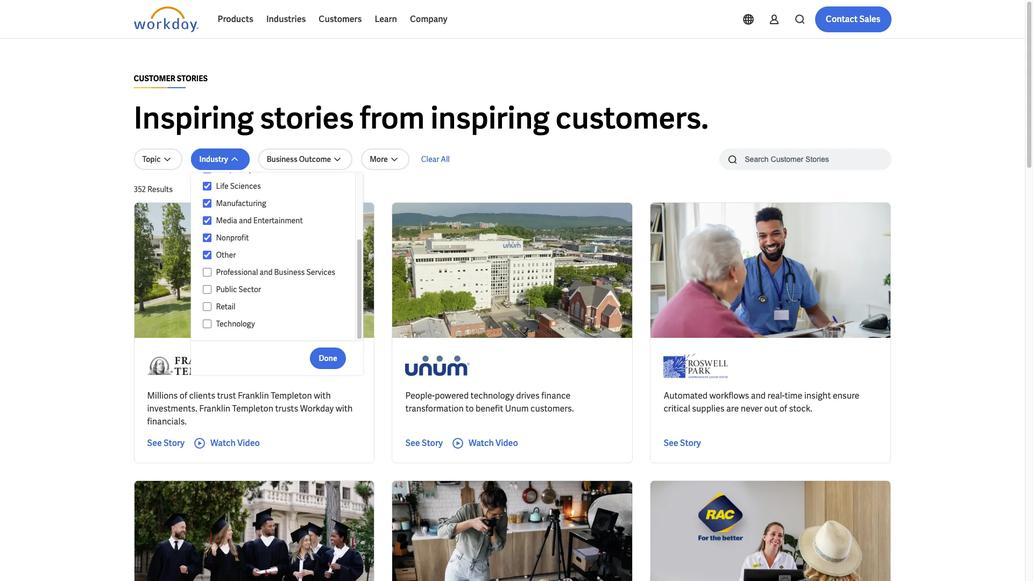 Task type: describe. For each thing, give the bounding box(es) containing it.
trusts
[[275, 403, 298, 415]]

sector
[[239, 285, 261, 295]]

company button
[[404, 6, 454, 32]]

customers. inside the "people-powered technology drives finance transformation to benefit unum customers."
[[531, 403, 574, 415]]

technology link
[[212, 318, 345, 331]]

hospitality
[[216, 164, 253, 174]]

stories
[[177, 74, 208, 83]]

to
[[466, 403, 474, 415]]

financials.
[[147, 416, 187, 427]]

franklin templeton companies, llc image
[[147, 351, 242, 381]]

of inside automated workflows and real-time insight ensure critical supplies are never out of stock.
[[780, 403, 788, 415]]

media and entertainment link
[[212, 214, 345, 227]]

media
[[216, 216, 237, 226]]

professional and business services link
[[212, 266, 345, 279]]

life sciences
[[216, 181, 261, 191]]

automated
[[664, 390, 708, 402]]

story for people-powered technology drives finance transformation to benefit unum customers.
[[422, 438, 443, 449]]

unum
[[505, 403, 529, 415]]

retail
[[216, 302, 236, 312]]

see for millions of clients trust franklin templeton with investments. franklin templeton trusts workday with financials.
[[147, 438, 162, 449]]

1 vertical spatial templeton
[[232, 403, 274, 415]]

other link
[[212, 249, 345, 262]]

products
[[218, 13, 254, 25]]

trust
[[217, 390, 236, 402]]

workflows
[[710, 390, 750, 402]]

products button
[[211, 6, 260, 32]]

watch video link for unum
[[452, 437, 518, 450]]

critical
[[664, 403, 691, 415]]

transformation
[[406, 403, 464, 415]]

unum image
[[406, 351, 470, 381]]

manufacturing
[[216, 199, 266, 208]]

video for unum
[[496, 438, 518, 449]]

real-
[[768, 390, 785, 402]]

nonprofit
[[216, 233, 249, 243]]

0 horizontal spatial with
[[314, 390, 331, 402]]

watch video for unum
[[469, 438, 518, 449]]

topic button
[[134, 149, 182, 170]]

inspiring
[[134, 99, 254, 138]]

life sciences link
[[212, 180, 345, 193]]

manufacturing link
[[212, 197, 345, 210]]

0 vertical spatial templeton
[[271, 390, 312, 402]]

workday
[[300, 403, 334, 415]]

other
[[216, 250, 236, 260]]

supplies
[[692, 403, 725, 415]]

customer
[[134, 74, 175, 83]]

from
[[360, 99, 425, 138]]

retail link
[[212, 300, 345, 313]]

sales
[[860, 13, 881, 25]]

outcome
[[299, 155, 331, 164]]

automated workflows and real-time insight ensure critical supplies are never out of stock.
[[664, 390, 860, 415]]

learn button
[[368, 6, 404, 32]]

nonprofit link
[[212, 232, 345, 244]]

352
[[134, 185, 146, 194]]

technology
[[471, 390, 515, 402]]

contact
[[826, 13, 858, 25]]

and for media
[[239, 216, 252, 226]]

watch for unum
[[469, 438, 494, 449]]

customer stories
[[134, 74, 208, 83]]

results
[[147, 185, 173, 194]]

technology
[[216, 319, 255, 329]]

public sector
[[216, 285, 261, 295]]

benefit
[[476, 403, 504, 415]]

industries button
[[260, 6, 312, 32]]

0 horizontal spatial franklin
[[199, 403, 230, 415]]

are
[[727, 403, 739, 415]]

and inside automated workflows and real-time insight ensure critical supplies are never out of stock.
[[752, 390, 766, 402]]

done
[[319, 353, 337, 363]]

millions of clients trust franklin templeton with investments. franklin templeton trusts workday with financials.
[[147, 390, 353, 427]]

media and entertainment
[[216, 216, 303, 226]]

inspiring
[[431, 99, 550, 138]]

finance
[[542, 390, 571, 402]]

3 see story link from the left
[[664, 437, 701, 450]]

life
[[216, 181, 229, 191]]

professional
[[216, 268, 258, 277]]



Task type: vqa. For each thing, say whether or not it's contained in the screenshot.
Done button
yes



Task type: locate. For each thing, give the bounding box(es) containing it.
2 horizontal spatial see story link
[[664, 437, 701, 450]]

and
[[239, 216, 252, 226], [260, 268, 273, 277], [752, 390, 766, 402]]

None checkbox
[[203, 181, 212, 191], [203, 250, 212, 260], [203, 285, 212, 295], [203, 302, 212, 312], [203, 319, 212, 329], [203, 181, 212, 191], [203, 250, 212, 260], [203, 285, 212, 295], [203, 302, 212, 312], [203, 319, 212, 329]]

investments.
[[147, 403, 197, 415]]

1 vertical spatial and
[[260, 268, 273, 277]]

2 see from the left
[[406, 438, 420, 449]]

watch video for franklin
[[211, 438, 260, 449]]

see story link for millions of clients trust franklin templeton with investments. franklin templeton trusts workday with financials.
[[147, 437, 185, 450]]

time
[[785, 390, 803, 402]]

3 see from the left
[[664, 438, 679, 449]]

0 vertical spatial of
[[180, 390, 187, 402]]

public sector link
[[212, 283, 345, 296]]

business inside button
[[267, 155, 298, 164]]

see down financials.
[[147, 438, 162, 449]]

watch for franklin
[[211, 438, 236, 449]]

stories
[[260, 99, 354, 138]]

clients
[[189, 390, 215, 402]]

0 horizontal spatial watch video
[[211, 438, 260, 449]]

see story link down financials.
[[147, 437, 185, 450]]

services
[[307, 268, 336, 277]]

business
[[267, 155, 298, 164], [274, 268, 305, 277]]

None checkbox
[[203, 164, 212, 174], [203, 199, 212, 208], [203, 216, 212, 226], [203, 233, 212, 243], [203, 268, 212, 277], [203, 164, 212, 174], [203, 199, 212, 208], [203, 216, 212, 226], [203, 233, 212, 243], [203, 268, 212, 277]]

clear all button
[[418, 149, 453, 170]]

1 vertical spatial customers.
[[531, 403, 574, 415]]

drives
[[516, 390, 540, 402]]

0 vertical spatial franklin
[[238, 390, 269, 402]]

2 watch video from the left
[[469, 438, 518, 449]]

professional and business services
[[216, 268, 336, 277]]

2 horizontal spatial see
[[664, 438, 679, 449]]

and up never
[[752, 390, 766, 402]]

3 see story from the left
[[664, 438, 701, 449]]

1 video from the left
[[237, 438, 260, 449]]

never
[[741, 403, 763, 415]]

1 horizontal spatial and
[[260, 268, 273, 277]]

with right workday
[[336, 403, 353, 415]]

1 horizontal spatial watch video
[[469, 438, 518, 449]]

1 horizontal spatial see story
[[406, 438, 443, 449]]

with up workday
[[314, 390, 331, 402]]

1 horizontal spatial with
[[336, 403, 353, 415]]

0 horizontal spatial watch video link
[[193, 437, 260, 450]]

see for people-powered technology drives finance transformation to benefit unum customers.
[[406, 438, 420, 449]]

video down unum
[[496, 438, 518, 449]]

public
[[216, 285, 237, 295]]

1 story from the left
[[164, 438, 185, 449]]

and for professional
[[260, 268, 273, 277]]

see story down critical
[[664, 438, 701, 449]]

story down transformation
[[422, 438, 443, 449]]

1 horizontal spatial watch
[[469, 438, 494, 449]]

ensure
[[833, 390, 860, 402]]

0 vertical spatial business
[[267, 155, 298, 164]]

business outcome button
[[258, 149, 353, 170]]

more
[[370, 155, 388, 164]]

franklin
[[238, 390, 269, 402], [199, 403, 230, 415]]

0 horizontal spatial see story
[[147, 438, 185, 449]]

2 vertical spatial and
[[752, 390, 766, 402]]

1 horizontal spatial video
[[496, 438, 518, 449]]

watch video
[[211, 438, 260, 449], [469, 438, 518, 449]]

1 see story link from the left
[[147, 437, 185, 450]]

hospitality link
[[212, 163, 345, 176]]

1 horizontal spatial see story link
[[406, 437, 443, 450]]

business up life sciences link
[[267, 155, 298, 164]]

1 watch video link from the left
[[193, 437, 260, 450]]

stock.
[[790, 403, 813, 415]]

go to the homepage image
[[134, 6, 198, 32]]

clear
[[421, 155, 439, 164]]

2 see story from the left
[[406, 438, 443, 449]]

company
[[410, 13, 448, 25]]

business outcome
[[267, 155, 331, 164]]

business up public sector link
[[274, 268, 305, 277]]

story
[[164, 438, 185, 449], [422, 438, 443, 449], [680, 438, 701, 449]]

industry
[[200, 155, 228, 164]]

story down financials.
[[164, 438, 185, 449]]

story down critical
[[680, 438, 701, 449]]

Search Customer Stories text field
[[739, 150, 871, 169]]

1 horizontal spatial see
[[406, 438, 420, 449]]

2 story from the left
[[422, 438, 443, 449]]

1 horizontal spatial franklin
[[238, 390, 269, 402]]

of
[[180, 390, 187, 402], [780, 403, 788, 415]]

story for millions of clients trust franklin templeton with investments. franklin templeton trusts workday with financials.
[[164, 438, 185, 449]]

see
[[147, 438, 162, 449], [406, 438, 420, 449], [664, 438, 679, 449]]

see story link
[[147, 437, 185, 450], [406, 437, 443, 450], [664, 437, 701, 450]]

inspiring stories from inspiring customers.
[[134, 99, 709, 138]]

1 horizontal spatial story
[[422, 438, 443, 449]]

3 story from the left
[[680, 438, 701, 449]]

customers.
[[556, 99, 709, 138], [531, 403, 574, 415]]

all
[[441, 155, 450, 164]]

1 vertical spatial franklin
[[199, 403, 230, 415]]

watch down benefit
[[469, 438, 494, 449]]

of up investments.
[[180, 390, 187, 402]]

video down millions of clients trust franklin templeton with investments. franklin templeton trusts workday with financials.
[[237, 438, 260, 449]]

see story down financials.
[[147, 438, 185, 449]]

see story down transformation
[[406, 438, 443, 449]]

1 horizontal spatial watch video link
[[452, 437, 518, 450]]

watch video link down millions of clients trust franklin templeton with investments. franklin templeton trusts workday with financials.
[[193, 437, 260, 450]]

video
[[237, 438, 260, 449], [496, 438, 518, 449]]

templeton
[[271, 390, 312, 402], [232, 403, 274, 415]]

0 horizontal spatial see
[[147, 438, 162, 449]]

see down transformation
[[406, 438, 420, 449]]

done button
[[310, 348, 346, 369]]

see story link for people-powered technology drives finance transformation to benefit unum customers.
[[406, 437, 443, 450]]

2 horizontal spatial story
[[680, 438, 701, 449]]

see story
[[147, 438, 185, 449], [406, 438, 443, 449], [664, 438, 701, 449]]

see story link down critical
[[664, 437, 701, 450]]

0 horizontal spatial of
[[180, 390, 187, 402]]

contact sales link
[[816, 6, 892, 32]]

more button
[[361, 149, 410, 170]]

watch down millions of clients trust franklin templeton with investments. franklin templeton trusts workday with financials.
[[211, 438, 236, 449]]

with
[[314, 390, 331, 402], [336, 403, 353, 415]]

templeton up trusts
[[271, 390, 312, 402]]

watch video down benefit
[[469, 438, 518, 449]]

0 horizontal spatial and
[[239, 216, 252, 226]]

1 see from the left
[[147, 438, 162, 449]]

sciences
[[230, 181, 261, 191]]

1 vertical spatial business
[[274, 268, 305, 277]]

roswell park comprehensive cancer center (roswell park cancer institute) image
[[664, 351, 729, 381]]

1 see story from the left
[[147, 438, 185, 449]]

customers
[[319, 13, 362, 25]]

insight
[[805, 390, 831, 402]]

2 horizontal spatial and
[[752, 390, 766, 402]]

1 vertical spatial with
[[336, 403, 353, 415]]

watch video link for franklin
[[193, 437, 260, 450]]

see story for millions of clients trust franklin templeton with investments. franklin templeton trusts workday with financials.
[[147, 438, 185, 449]]

topic
[[142, 155, 161, 164]]

contact sales
[[826, 13, 881, 25]]

0 horizontal spatial video
[[237, 438, 260, 449]]

and up public sector link
[[260, 268, 273, 277]]

of right out
[[780, 403, 788, 415]]

people-
[[406, 390, 435, 402]]

of inside millions of clients trust franklin templeton with investments. franklin templeton trusts workday with financials.
[[180, 390, 187, 402]]

0 horizontal spatial story
[[164, 438, 185, 449]]

2 watch video link from the left
[[452, 437, 518, 450]]

watch video down millions of clients trust franklin templeton with investments. franklin templeton trusts workday with financials.
[[211, 438, 260, 449]]

see story link down transformation
[[406, 437, 443, 450]]

watch video link
[[193, 437, 260, 450], [452, 437, 518, 450]]

0 vertical spatial and
[[239, 216, 252, 226]]

352 results
[[134, 185, 173, 194]]

learn
[[375, 13, 397, 25]]

video for franklin
[[237, 438, 260, 449]]

entertainment
[[254, 216, 303, 226]]

clear all
[[421, 155, 450, 164]]

1 horizontal spatial of
[[780, 403, 788, 415]]

1 watch video from the left
[[211, 438, 260, 449]]

franklin down trust
[[199, 403, 230, 415]]

out
[[765, 403, 778, 415]]

2 see story link from the left
[[406, 437, 443, 450]]

1 watch from the left
[[211, 438, 236, 449]]

1 vertical spatial of
[[780, 403, 788, 415]]

2 horizontal spatial see story
[[664, 438, 701, 449]]

watch video link down benefit
[[452, 437, 518, 450]]

customers button
[[312, 6, 368, 32]]

industry button
[[191, 149, 250, 170]]

millions
[[147, 390, 178, 402]]

0 vertical spatial customers.
[[556, 99, 709, 138]]

0 horizontal spatial watch
[[211, 438, 236, 449]]

2 video from the left
[[496, 438, 518, 449]]

2 watch from the left
[[469, 438, 494, 449]]

templeton down trust
[[232, 403, 274, 415]]

0 vertical spatial with
[[314, 390, 331, 402]]

see story for people-powered technology drives finance transformation to benefit unum customers.
[[406, 438, 443, 449]]

0 horizontal spatial see story link
[[147, 437, 185, 450]]

see down critical
[[664, 438, 679, 449]]

industries
[[266, 13, 306, 25]]

watch
[[211, 438, 236, 449], [469, 438, 494, 449]]

and down manufacturing at the left
[[239, 216, 252, 226]]

powered
[[435, 390, 469, 402]]

people-powered technology drives finance transformation to benefit unum customers.
[[406, 390, 574, 415]]

franklin right trust
[[238, 390, 269, 402]]



